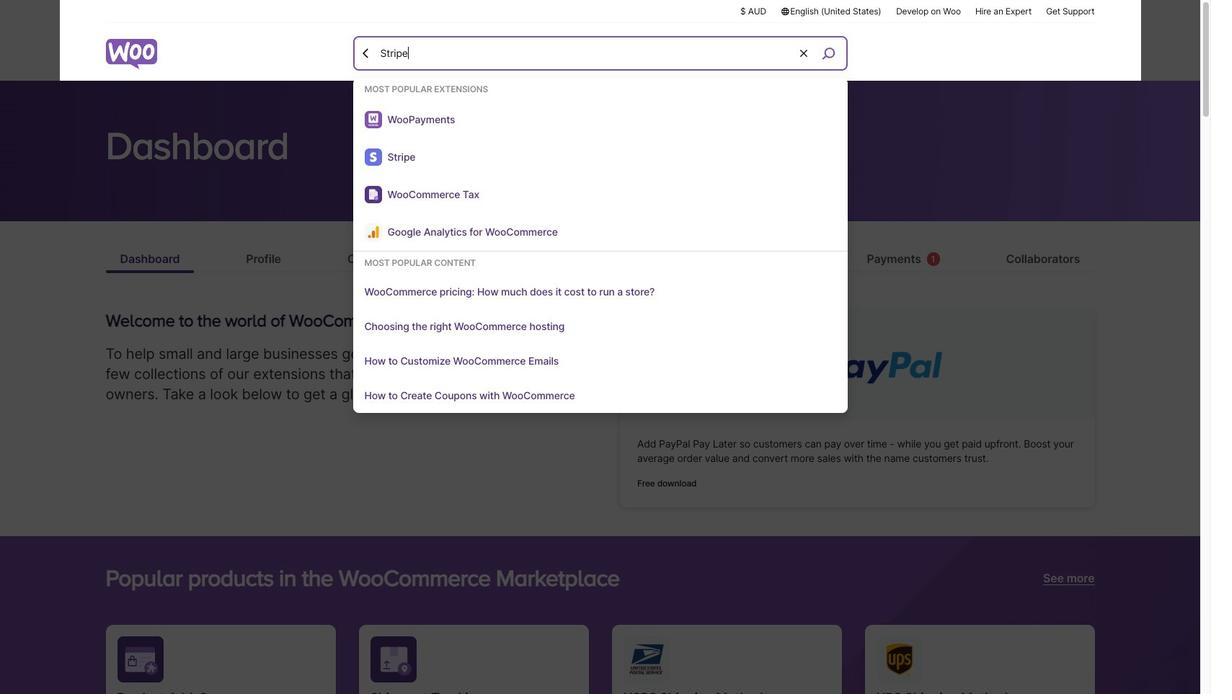 Task type: describe. For each thing, give the bounding box(es) containing it.
2 group from the top
[[353, 257, 847, 413]]

1 group from the top
[[353, 84, 847, 252]]

close search image
[[359, 46, 373, 60]]



Task type: locate. For each thing, give the bounding box(es) containing it.
Find extensions, themes, guides, and more… search field
[[377, 38, 798, 68]]

list box
[[353, 84, 847, 413]]

group
[[353, 84, 847, 252], [353, 257, 847, 413]]

0 vertical spatial group
[[353, 84, 847, 252]]

1 vertical spatial group
[[353, 257, 847, 413]]

None search field
[[353, 36, 847, 413]]



Task type: vqa. For each thing, say whether or not it's contained in the screenshot.
the bottommost group
yes



